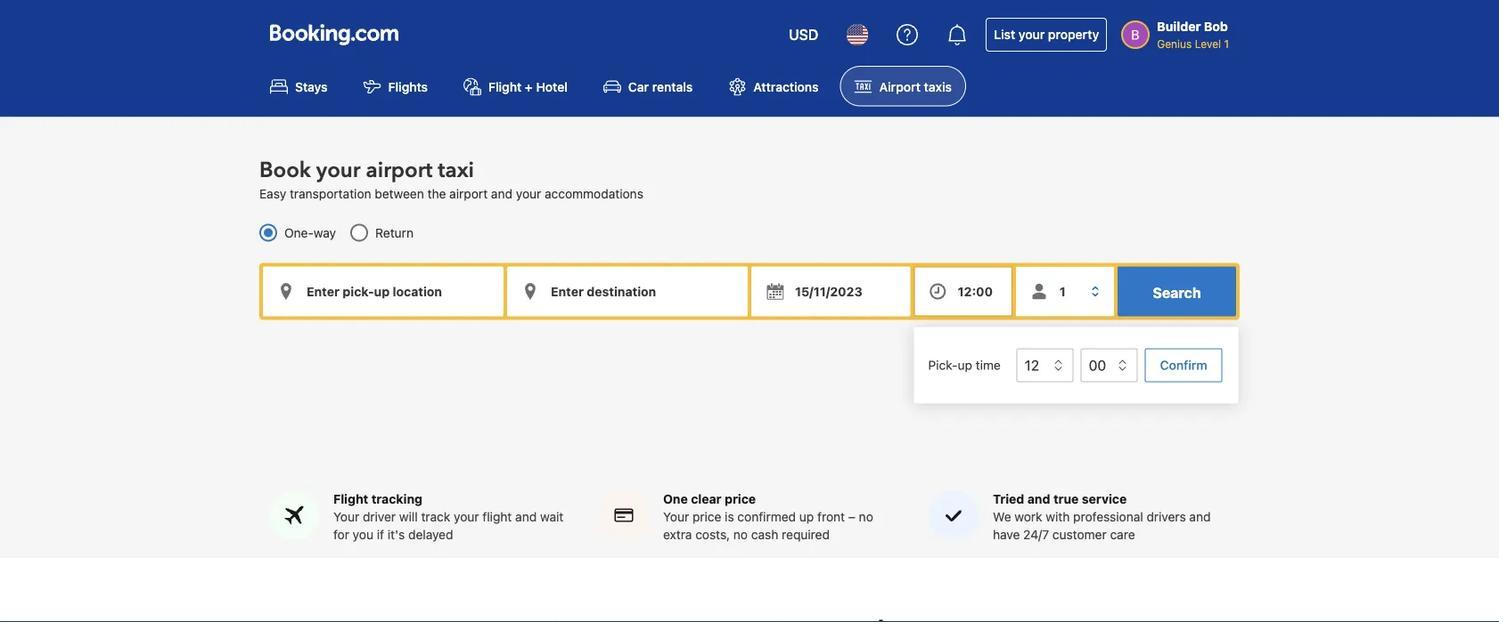 Task type: locate. For each thing, give the bounding box(es) containing it.
flight inside "flight tracking your driver will track your flight and wait for you if it's delayed"
[[333, 492, 368, 507]]

your
[[333, 510, 359, 525], [663, 510, 689, 525]]

your inside "flight tracking your driver will track your flight and wait for you if it's delayed"
[[454, 510, 479, 525]]

and
[[491, 186, 512, 201], [1027, 492, 1050, 507], [515, 510, 537, 525], [1189, 510, 1211, 525]]

up inside one clear price your price is confirmed up front – no extra costs, no cash required
[[799, 510, 814, 525]]

we
[[993, 510, 1011, 525]]

attractions link
[[714, 66, 833, 106]]

airport taxis link
[[840, 66, 966, 106]]

0 horizontal spatial your
[[333, 510, 359, 525]]

0 vertical spatial airport
[[366, 156, 433, 185]]

1 your from the left
[[333, 510, 359, 525]]

driver
[[363, 510, 396, 525]]

your right the list
[[1019, 27, 1045, 42]]

your inside one clear price your price is confirmed up front – no extra costs, no cash required
[[663, 510, 689, 525]]

no
[[859, 510, 873, 525], [733, 528, 748, 543]]

Enter pick-up location text field
[[263, 267, 504, 317]]

customer
[[1052, 528, 1107, 543]]

taxi
[[438, 156, 474, 185]]

+
[[525, 79, 533, 94]]

1 horizontal spatial no
[[859, 510, 873, 525]]

1 horizontal spatial your
[[663, 510, 689, 525]]

price
[[725, 492, 756, 507], [692, 510, 721, 525]]

confirm
[[1160, 358, 1208, 373]]

airport
[[366, 156, 433, 185], [449, 186, 488, 201]]

between
[[375, 186, 424, 201]]

1 horizontal spatial flight
[[488, 79, 522, 94]]

0 horizontal spatial no
[[733, 528, 748, 543]]

attractions
[[753, 79, 819, 94]]

12:00
[[958, 284, 993, 299]]

price up is
[[725, 492, 756, 507]]

2 your from the left
[[663, 510, 689, 525]]

and inside "flight tracking your driver will track your flight and wait for you if it's delayed"
[[515, 510, 537, 525]]

your up transportation
[[316, 156, 361, 185]]

list your property
[[994, 27, 1099, 42]]

wait
[[540, 510, 564, 525]]

1 vertical spatial up
[[799, 510, 814, 525]]

up up 'required'
[[799, 510, 814, 525]]

flight
[[488, 79, 522, 94], [333, 492, 368, 507]]

1 horizontal spatial up
[[958, 358, 972, 373]]

flight + hotel
[[488, 79, 568, 94]]

flight for flight + hotel
[[488, 79, 522, 94]]

24/7
[[1023, 528, 1049, 543]]

1 horizontal spatial airport
[[449, 186, 488, 201]]

flight tracking your driver will track your flight and wait for you if it's delayed
[[333, 492, 564, 543]]

airport taxis
[[879, 79, 952, 94]]

book your airport taxi easy transportation between the airport and your accommodations
[[259, 156, 643, 201]]

with
[[1046, 510, 1070, 525]]

flight left the + in the top left of the page
[[488, 79, 522, 94]]

and inside book your airport taxi easy transportation between the airport and your accommodations
[[491, 186, 512, 201]]

taxis
[[924, 79, 952, 94]]

property
[[1048, 27, 1099, 42]]

list your property link
[[986, 18, 1107, 52]]

service
[[1082, 492, 1127, 507]]

professional
[[1073, 510, 1143, 525]]

accommodations
[[545, 186, 643, 201]]

if
[[377, 528, 384, 543]]

and left wait
[[515, 510, 537, 525]]

0 horizontal spatial up
[[799, 510, 814, 525]]

airport up between
[[366, 156, 433, 185]]

extra
[[663, 528, 692, 543]]

0 horizontal spatial airport
[[366, 156, 433, 185]]

12:00 button
[[914, 267, 1012, 317]]

the
[[427, 186, 446, 201]]

car rentals link
[[589, 66, 707, 106]]

0 vertical spatial no
[[859, 510, 873, 525]]

your right track
[[454, 510, 479, 525]]

list
[[994, 27, 1015, 42]]

1 vertical spatial no
[[733, 528, 748, 543]]

0 vertical spatial price
[[725, 492, 756, 507]]

builder bob genius level 1
[[1157, 19, 1229, 50]]

care
[[1110, 528, 1135, 543]]

one-
[[284, 225, 314, 240]]

price down clear
[[692, 510, 721, 525]]

is
[[725, 510, 734, 525]]

and right the
[[491, 186, 512, 201]]

search button
[[1118, 267, 1236, 317]]

car rentals
[[628, 79, 693, 94]]

0 vertical spatial flight
[[488, 79, 522, 94]]

flights
[[388, 79, 428, 94]]

0 horizontal spatial flight
[[333, 492, 368, 507]]

transportation
[[290, 186, 371, 201]]

required
[[782, 528, 830, 543]]

up
[[958, 358, 972, 373], [799, 510, 814, 525]]

up left time
[[958, 358, 972, 373]]

airport down the taxi
[[449, 186, 488, 201]]

flight up driver
[[333, 492, 368, 507]]

you
[[353, 528, 373, 543]]

confirm button
[[1145, 349, 1223, 383]]

your down one
[[663, 510, 689, 525]]

genius
[[1157, 37, 1192, 50]]

1 vertical spatial price
[[692, 510, 721, 525]]

tried
[[993, 492, 1024, 507]]

your
[[1019, 27, 1045, 42], [316, 156, 361, 185], [516, 186, 541, 201], [454, 510, 479, 525]]

1 vertical spatial flight
[[333, 492, 368, 507]]

front
[[817, 510, 845, 525]]

no right –
[[859, 510, 873, 525]]

bob
[[1204, 19, 1228, 34]]

your inside "flight tracking your driver will track your flight and wait for you if it's delayed"
[[333, 510, 359, 525]]

flight for flight tracking your driver will track your flight and wait for you if it's delayed
[[333, 492, 368, 507]]

confirmed
[[737, 510, 796, 525]]

your up for
[[333, 510, 359, 525]]

no down is
[[733, 528, 748, 543]]

pick-
[[928, 358, 958, 373]]

will
[[399, 510, 418, 525]]

15/11/2023 button
[[751, 267, 911, 317]]

1 horizontal spatial price
[[725, 492, 756, 507]]



Task type: vqa. For each thing, say whether or not it's contained in the screenshot.
1st Which from the top
no



Task type: describe. For each thing, give the bounding box(es) containing it.
time
[[976, 358, 1001, 373]]

costs,
[[695, 528, 730, 543]]

have
[[993, 528, 1020, 543]]

delayed
[[408, 528, 453, 543]]

flight + hotel link
[[449, 66, 582, 106]]

one clear price your price is confirmed up front – no extra costs, no cash required
[[663, 492, 873, 543]]

return
[[375, 225, 414, 240]]

usd button
[[778, 13, 829, 56]]

true
[[1053, 492, 1079, 507]]

cash
[[751, 528, 778, 543]]

flight
[[482, 510, 512, 525]]

it's
[[388, 528, 405, 543]]

your inside list your property link
[[1019, 27, 1045, 42]]

Enter destination text field
[[507, 267, 748, 317]]

stays
[[295, 79, 328, 94]]

booking.com online hotel reservations image
[[270, 24, 398, 45]]

0 vertical spatial up
[[958, 358, 972, 373]]

15/11/2023
[[795, 284, 862, 299]]

stays link
[[256, 66, 342, 106]]

0 horizontal spatial price
[[692, 510, 721, 525]]

clear
[[691, 492, 722, 507]]

car
[[628, 79, 649, 94]]

work
[[1015, 510, 1042, 525]]

and up work
[[1027, 492, 1050, 507]]

for
[[333, 528, 349, 543]]

way
[[314, 225, 336, 240]]

search
[[1153, 284, 1201, 301]]

rentals
[[652, 79, 693, 94]]

–
[[848, 510, 856, 525]]

airport
[[879, 79, 921, 94]]

1 vertical spatial airport
[[449, 186, 488, 201]]

easy
[[259, 186, 286, 201]]

usd
[[789, 26, 818, 43]]

tracking
[[371, 492, 422, 507]]

flights link
[[349, 66, 442, 106]]

drivers
[[1147, 510, 1186, 525]]

your left accommodations
[[516, 186, 541, 201]]

1
[[1224, 37, 1229, 50]]

pick-up time
[[928, 358, 1001, 373]]

builder
[[1157, 19, 1201, 34]]

and right drivers
[[1189, 510, 1211, 525]]

track
[[421, 510, 450, 525]]

one-way
[[284, 225, 336, 240]]

hotel
[[536, 79, 568, 94]]

book
[[259, 156, 311, 185]]

level
[[1195, 37, 1221, 50]]

tried and true service we work with professional drivers and have 24/7 customer care
[[993, 492, 1211, 543]]

one
[[663, 492, 688, 507]]



